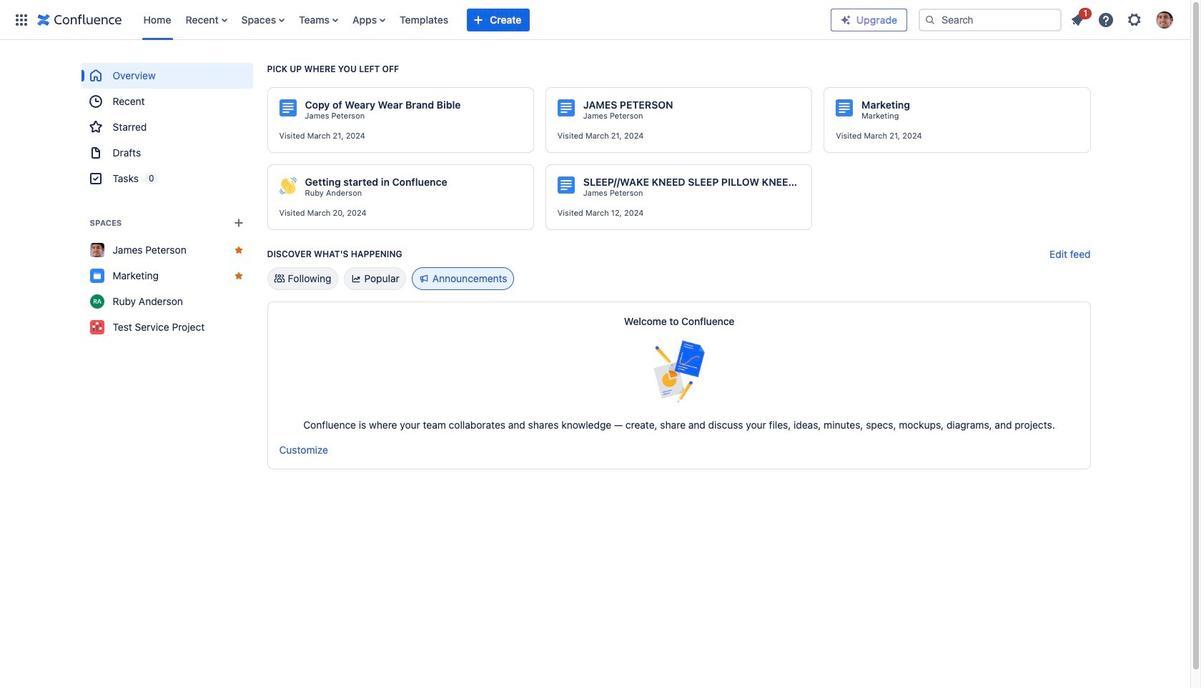Task type: vqa. For each thing, say whether or not it's contained in the screenshot.
open
no



Task type: describe. For each thing, give the bounding box(es) containing it.
premium image
[[840, 14, 852, 25]]

search image
[[925, 14, 936, 25]]

unstar this space image
[[233, 245, 244, 256]]

appswitcher icon image
[[13, 11, 30, 28]]

list for appswitcher icon
[[136, 0, 831, 40]]

settings icon image
[[1126, 11, 1143, 28]]

create a space image
[[230, 215, 247, 232]]

Search field
[[919, 8, 1062, 31]]

list item inside list
[[1065, 5, 1092, 31]]



Task type: locate. For each thing, give the bounding box(es) containing it.
notification icon image
[[1069, 11, 1086, 28]]

list for premium icon at the right of page
[[1065, 5, 1182, 33]]

group
[[81, 63, 253, 192]]

:wave: image
[[279, 177, 296, 194], [279, 177, 296, 194]]

banner
[[0, 0, 1191, 40]]

list item
[[1065, 5, 1092, 31]]

your profile and preferences image
[[1156, 11, 1173, 28]]

global element
[[9, 0, 831, 40]]

list
[[136, 0, 831, 40], [1065, 5, 1182, 33]]

None search field
[[919, 8, 1062, 31]]

unstar this space image
[[233, 270, 244, 282]]

1 horizontal spatial list
[[1065, 5, 1182, 33]]

help icon image
[[1098, 11, 1115, 28]]

0 horizontal spatial list
[[136, 0, 831, 40]]

confluence image
[[37, 11, 122, 28], [37, 11, 122, 28]]



